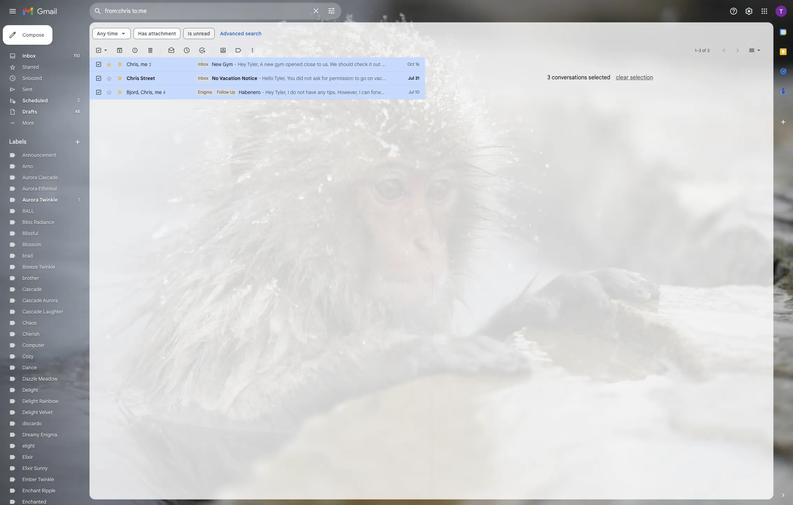 Task type: describe. For each thing, give the bounding box(es) containing it.
1 – 3 of 3
[[695, 48, 710, 53]]

move to inbox image
[[220, 47, 227, 54]]

0 horizontal spatial me
[[141, 61, 148, 67]]

0 horizontal spatial 3
[[548, 74, 551, 81]]

arno
[[22, 163, 33, 170]]

discardo
[[22, 421, 42, 427]]

1 horizontal spatial 3
[[700, 48, 702, 53]]

follow
[[217, 90, 229, 95]]

any time
[[97, 30, 118, 37]]

16
[[416, 62, 420, 67]]

mark as read image
[[168, 47, 175, 54]]

any time button
[[92, 28, 131, 39]]

row containing chris
[[90, 57, 430, 71]]

toggle split pane mode image
[[749, 47, 756, 54]]

is unread
[[188, 30, 210, 37]]

report spam image
[[132, 47, 139, 54]]

gym
[[223, 61, 233, 68]]

unread
[[193, 30, 210, 37]]

opened
[[286, 61, 303, 68]]

none checkbox inside row
[[95, 75, 102, 82]]

gym
[[275, 61, 284, 68]]

laughter
[[43, 309, 63, 315]]

cascade for cascade aurora
[[22, 298, 42, 304]]

tomorrow!
[[382, 61, 405, 68]]

cascade aurora link
[[22, 298, 58, 304]]

blossom link
[[22, 242, 41, 248]]

time
[[107, 30, 118, 37]]

close
[[304, 61, 316, 68]]

snoozed
[[22, 75, 42, 82]]

vacation
[[220, 75, 241, 82]]

3 conversations selected
[[548, 74, 611, 81]]

enchant ripple
[[22, 488, 56, 495]]

meadow
[[39, 376, 57, 383]]

breeze
[[22, 264, 38, 271]]

aurora for aurora ethereal
[[22, 186, 37, 192]]

2 inside labels navigation
[[78, 98, 80, 103]]

aurora cascade link
[[22, 175, 58, 181]]

aurora for aurora twinkle
[[22, 197, 39, 203]]

more image
[[249, 47, 256, 54]]

any
[[97, 30, 106, 37]]

should
[[339, 61, 353, 68]]

jul for jul 10
[[409, 90, 414, 95]]

blossom
[[22, 242, 41, 248]]

48
[[75, 109, 80, 114]]

Search mail text field
[[105, 8, 308, 15]]

2 horizontal spatial 3
[[708, 48, 710, 53]]

of
[[703, 48, 707, 53]]

advanced search
[[220, 30, 262, 37]]

compose
[[22, 32, 44, 38]]

attachment
[[149, 30, 176, 37]]

a
[[260, 61, 263, 68]]

twinkle for aurora twinkle
[[40, 197, 58, 203]]

2 inside chris , me 2
[[149, 62, 151, 67]]

aurora up laughter
[[43, 298, 58, 304]]

out
[[373, 61, 381, 68]]

up
[[230, 90, 235, 95]]

breeze twinkle link
[[22, 264, 55, 271]]

dazzle meadow link
[[22, 376, 57, 383]]

1 horizontal spatial -
[[259, 75, 261, 82]]

main content containing 3 conversations selected
[[90, 22, 774, 500]]

ember
[[22, 477, 37, 483]]

dance
[[22, 365, 37, 371]]

gmail image
[[22, 4, 61, 18]]

enchant ripple link
[[22, 488, 56, 495]]

starred
[[22, 64, 39, 70]]

dazzle meadow
[[22, 376, 57, 383]]

sunny
[[34, 466, 48, 472]]

brother
[[22, 275, 39, 282]]

cascade link
[[22, 287, 42, 293]]

chris , me 2
[[127, 61, 151, 67]]

elixir for elixir link
[[22, 455, 33, 461]]

search mail image
[[92, 5, 104, 17]]

cozy
[[22, 354, 34, 360]]

–
[[697, 48, 700, 53]]

is unread button
[[184, 28, 215, 39]]

bliss
[[22, 219, 33, 226]]

breeze twinkle
[[22, 264, 55, 271]]

inbox new gym - hey tyler, a new gym opened close to us. we should check it out tomorrow!  best, chris
[[198, 61, 430, 68]]

habenero -
[[239, 89, 266, 96]]

notice
[[242, 75, 258, 82]]

delight velvet
[[22, 410, 53, 416]]

aurora ethereal
[[22, 186, 57, 192]]

inbox no vacation notice -
[[198, 75, 262, 82]]

blissful link
[[22, 231, 38, 237]]

sent link
[[22, 86, 33, 93]]

elixir for elixir sunny
[[22, 466, 33, 472]]

bliss radiance link
[[22, 219, 54, 226]]

check
[[355, 61, 368, 68]]

cascade for cascade link
[[22, 287, 42, 293]]

inbox for inbox new gym - hey tyler, a new gym opened close to us. we should check it out tomorrow!  best, chris
[[198, 62, 209, 67]]

dreamy
[[22, 432, 39, 439]]

inbox for inbox no vacation notice -
[[198, 76, 209, 81]]

has attachment button
[[134, 28, 181, 39]]

2 vertical spatial -
[[262, 89, 264, 96]]

, left 4 at the top left of page
[[152, 89, 154, 95]]

aurora for aurora cascade
[[22, 175, 37, 181]]

starred link
[[22, 64, 39, 70]]

4
[[163, 90, 166, 95]]

31
[[416, 76, 420, 81]]



Task type: locate. For each thing, give the bounding box(es) containing it.
it
[[369, 61, 372, 68]]

twinkle for ember twinkle
[[38, 477, 54, 483]]

aurora ethereal link
[[22, 186, 57, 192]]

1 vertical spatial inbox
[[198, 62, 209, 67]]

labels
[[9, 139, 26, 146]]

velvet
[[39, 410, 53, 416]]

2 up 48 on the left top of the page
[[78, 98, 80, 103]]

1 row from the top
[[90, 57, 430, 71]]

is
[[188, 30, 192, 37]]

cascade for cascade laughter
[[22, 309, 42, 315]]

twinkle for breeze twinkle
[[39, 264, 55, 271]]

we
[[330, 61, 337, 68]]

jul 10
[[409, 90, 420, 95]]

0 vertical spatial 2
[[149, 62, 151, 67]]

archive image
[[116, 47, 123, 54]]

elight
[[22, 443, 35, 450]]

cascade down cascade link
[[22, 298, 42, 304]]

twinkle up the ripple
[[38, 477, 54, 483]]

2 vertical spatial twinkle
[[38, 477, 54, 483]]

3 delight from the top
[[22, 410, 38, 416]]

elixir sunny
[[22, 466, 48, 472]]

chris right the best,
[[418, 61, 430, 68]]

- right habenero
[[262, 89, 264, 96]]

1 vertical spatial -
[[259, 75, 261, 82]]

jul left 10
[[409, 90, 414, 95]]

me
[[141, 61, 148, 67], [155, 89, 162, 95]]

- right 'notice'
[[259, 75, 261, 82]]

row down 'notice'
[[90, 85, 425, 99]]

dance link
[[22, 365, 37, 371]]

0 horizontal spatial 2
[[78, 98, 80, 103]]

0 vertical spatial jul
[[408, 76, 415, 81]]

chris street
[[127, 75, 155, 82]]

cascade up ethereal
[[38, 175, 58, 181]]

None checkbox
[[95, 75, 102, 82]]

add to tasks image
[[199, 47, 206, 54]]

delight for the delight link
[[22, 387, 38, 394]]

support image
[[730, 7, 738, 15]]

1 vertical spatial me
[[155, 89, 162, 95]]

elixir down elight
[[22, 455, 33, 461]]

cascade down brother
[[22, 287, 42, 293]]

chaos link
[[22, 320, 37, 327]]

2 horizontal spatial -
[[262, 89, 264, 96]]

cascade laughter link
[[22, 309, 63, 315]]

oct 16
[[408, 62, 420, 67]]

aurora
[[22, 175, 37, 181], [22, 186, 37, 192], [22, 197, 39, 203], [43, 298, 58, 304]]

inbox left new
[[198, 62, 209, 67]]

tyler,
[[248, 61, 259, 68]]

chaos
[[22, 320, 37, 327]]

1 delight from the top
[[22, 387, 38, 394]]

sent
[[22, 86, 33, 93]]

1 horizontal spatial me
[[155, 89, 162, 95]]

delight
[[22, 387, 38, 394], [22, 399, 38, 405], [22, 410, 38, 416]]

ball link
[[22, 208, 34, 215]]

, for bjord
[[138, 89, 140, 95]]

main content
[[90, 22, 774, 500]]

jul for jul 31
[[408, 76, 415, 81]]

cascade
[[38, 175, 58, 181], [22, 287, 42, 293], [22, 298, 42, 304], [22, 309, 42, 315]]

0 vertical spatial me
[[141, 61, 148, 67]]

aurora cascade
[[22, 175, 58, 181]]

dazzle
[[22, 376, 37, 383]]

1 elixir from the top
[[22, 455, 33, 461]]

rainbow
[[39, 399, 58, 405]]

aurora twinkle
[[22, 197, 58, 203]]

elixir down elixir link
[[22, 466, 33, 472]]

delight down the delight link
[[22, 399, 38, 405]]

0 horizontal spatial -
[[234, 61, 237, 68]]

delight velvet link
[[22, 410, 53, 416]]

inbox left no
[[198, 76, 209, 81]]

1 for 1 – 3 of 3
[[695, 48, 697, 53]]

0 vertical spatial 1
[[695, 48, 697, 53]]

cascade laughter
[[22, 309, 63, 315]]

labels heading
[[9, 139, 74, 146]]

us.
[[323, 61, 329, 68]]

more
[[22, 120, 34, 126]]

computer
[[22, 343, 45, 349]]

1 for 1
[[78, 197, 80, 203]]

None search field
[[90, 3, 342, 20]]

enigma inside row
[[198, 90, 212, 95]]

inbox for inbox
[[22, 53, 36, 59]]

3 left conversations
[[548, 74, 551, 81]]

enchant
[[22, 488, 41, 495]]

twinkle down ethereal
[[40, 197, 58, 203]]

jul 31
[[408, 76, 420, 81]]

scheduled
[[22, 98, 48, 104]]

, for chris
[[138, 61, 140, 67]]

0 horizontal spatial enigma
[[41, 432, 57, 439]]

inbox inside labels navigation
[[22, 53, 36, 59]]

0 vertical spatial elixir
[[22, 455, 33, 461]]

has attachment
[[138, 30, 176, 37]]

delight down dazzle
[[22, 387, 38, 394]]

1 vertical spatial 1
[[78, 197, 80, 203]]

dreamy enigma link
[[22, 432, 57, 439]]

follow up
[[217, 90, 235, 95]]

me up chris street
[[141, 61, 148, 67]]

aurora up aurora twinkle
[[22, 186, 37, 192]]

0 vertical spatial delight
[[22, 387, 38, 394]]

row containing bjord
[[90, 85, 425, 99]]

selection
[[631, 74, 654, 81]]

drafts link
[[22, 109, 37, 115]]

cherish link
[[22, 331, 40, 338]]

jul left 31 at the top right of the page
[[408, 76, 415, 81]]

row down tyler,
[[90, 71, 425, 85]]

aurora down arno link
[[22, 175, 37, 181]]

delight rainbow
[[22, 399, 58, 405]]

-
[[234, 61, 237, 68], [259, 75, 261, 82], [262, 89, 264, 96]]

2 delight from the top
[[22, 399, 38, 405]]

, down chris street
[[138, 89, 140, 95]]

enigma inside labels navigation
[[41, 432, 57, 439]]

elixir link
[[22, 455, 33, 461]]

new
[[212, 61, 222, 68]]

cascade aurora
[[22, 298, 58, 304]]

- left hey
[[234, 61, 237, 68]]

delight for delight velvet
[[22, 410, 38, 416]]

twinkle right breeze
[[39, 264, 55, 271]]

compose button
[[3, 25, 53, 45]]

enigma right the dreamy
[[41, 432, 57, 439]]

hey
[[238, 61, 246, 68]]

chris up bjord
[[127, 75, 139, 82]]

ember twinkle
[[22, 477, 54, 483]]

2 elixir from the top
[[22, 466, 33, 472]]

None checkbox
[[95, 47, 102, 54], [95, 61, 102, 68], [95, 89, 102, 96], [95, 47, 102, 54], [95, 61, 102, 68], [95, 89, 102, 96]]

main menu image
[[8, 7, 17, 15]]

announcement
[[22, 152, 56, 159]]

2 down 'delete' icon
[[149, 62, 151, 67]]

0 vertical spatial enigma
[[198, 90, 212, 95]]

0 vertical spatial inbox
[[22, 53, 36, 59]]

3 right of at the top right of the page
[[708, 48, 710, 53]]

elight link
[[22, 443, 35, 450]]

110
[[74, 53, 80, 58]]

1 vertical spatial delight
[[22, 399, 38, 405]]

delight for delight rainbow
[[22, 399, 38, 405]]

me left 4 at the top left of page
[[155, 89, 162, 95]]

1 vertical spatial twinkle
[[39, 264, 55, 271]]

row containing chris street
[[90, 71, 425, 85]]

1 inside main content
[[695, 48, 697, 53]]

advanced
[[220, 30, 244, 37]]

tab list
[[774, 22, 794, 481]]

chris down report spam icon
[[127, 61, 138, 67]]

, up chris street
[[138, 61, 140, 67]]

aurora up ball "link"
[[22, 197, 39, 203]]

bliss radiance
[[22, 219, 54, 226]]

inbox inside inbox no vacation notice -
[[198, 76, 209, 81]]

1 horizontal spatial 1
[[695, 48, 697, 53]]

3
[[700, 48, 702, 53], [708, 48, 710, 53], [548, 74, 551, 81]]

inbox up starred link
[[22, 53, 36, 59]]

blissful
[[22, 231, 38, 237]]

advanced search options image
[[325, 4, 339, 18]]

2 row from the top
[[90, 71, 425, 85]]

ball
[[22, 208, 34, 215]]

snooze image
[[183, 47, 190, 54]]

1 vertical spatial elixir
[[22, 466, 33, 472]]

1 vertical spatial enigma
[[41, 432, 57, 439]]

delight rainbow link
[[22, 399, 58, 405]]

1 inside labels navigation
[[78, 197, 80, 203]]

habenero
[[239, 89, 261, 96]]

2 vertical spatial inbox
[[198, 76, 209, 81]]

row
[[90, 57, 430, 71], [90, 71, 425, 85], [90, 85, 425, 99]]

inbox link
[[22, 53, 36, 59]]

0 horizontal spatial 1
[[78, 197, 80, 203]]

street
[[140, 75, 155, 82]]

clear search image
[[309, 4, 323, 18]]

settings image
[[745, 7, 754, 15]]

clear selection link
[[611, 74, 654, 81]]

delete image
[[147, 47, 154, 54]]

1 vertical spatial jul
[[409, 90, 414, 95]]

computer link
[[22, 343, 45, 349]]

0 vertical spatial twinkle
[[40, 197, 58, 203]]

enigma down no
[[198, 90, 212, 95]]

1 horizontal spatial enigma
[[198, 90, 212, 95]]

10
[[415, 90, 420, 95]]

labels navigation
[[0, 22, 90, 506]]

chris down street
[[141, 89, 152, 95]]

more button
[[0, 118, 84, 129]]

2 vertical spatial delight
[[22, 410, 38, 416]]

oct
[[408, 62, 415, 67]]

bjord
[[127, 89, 138, 95]]

conversations
[[552, 74, 588, 81]]

labels image
[[235, 47, 242, 54]]

0 vertical spatial -
[[234, 61, 237, 68]]

3 row from the top
[[90, 85, 425, 99]]

delight up discardo link
[[22, 410, 38, 416]]

3 left of at the top right of the page
[[700, 48, 702, 53]]

snoozed link
[[22, 75, 42, 82]]

inbox
[[22, 53, 36, 59], [198, 62, 209, 67], [198, 76, 209, 81]]

inbox inside inbox new gym - hey tyler, a new gym opened close to us. we should check it out tomorrow!  best, chris
[[198, 62, 209, 67]]

ripple
[[42, 488, 56, 495]]

elixir sunny link
[[22, 466, 48, 472]]

advanced search button
[[218, 27, 265, 40]]

arno link
[[22, 163, 33, 170]]

has
[[138, 30, 147, 37]]

cascade up chaos link
[[22, 309, 42, 315]]

1 vertical spatial 2
[[78, 98, 80, 103]]

row down more icon
[[90, 57, 430, 71]]

1 horizontal spatial 2
[[149, 62, 151, 67]]



Task type: vqa. For each thing, say whether or not it's contained in the screenshot.
New
yes



